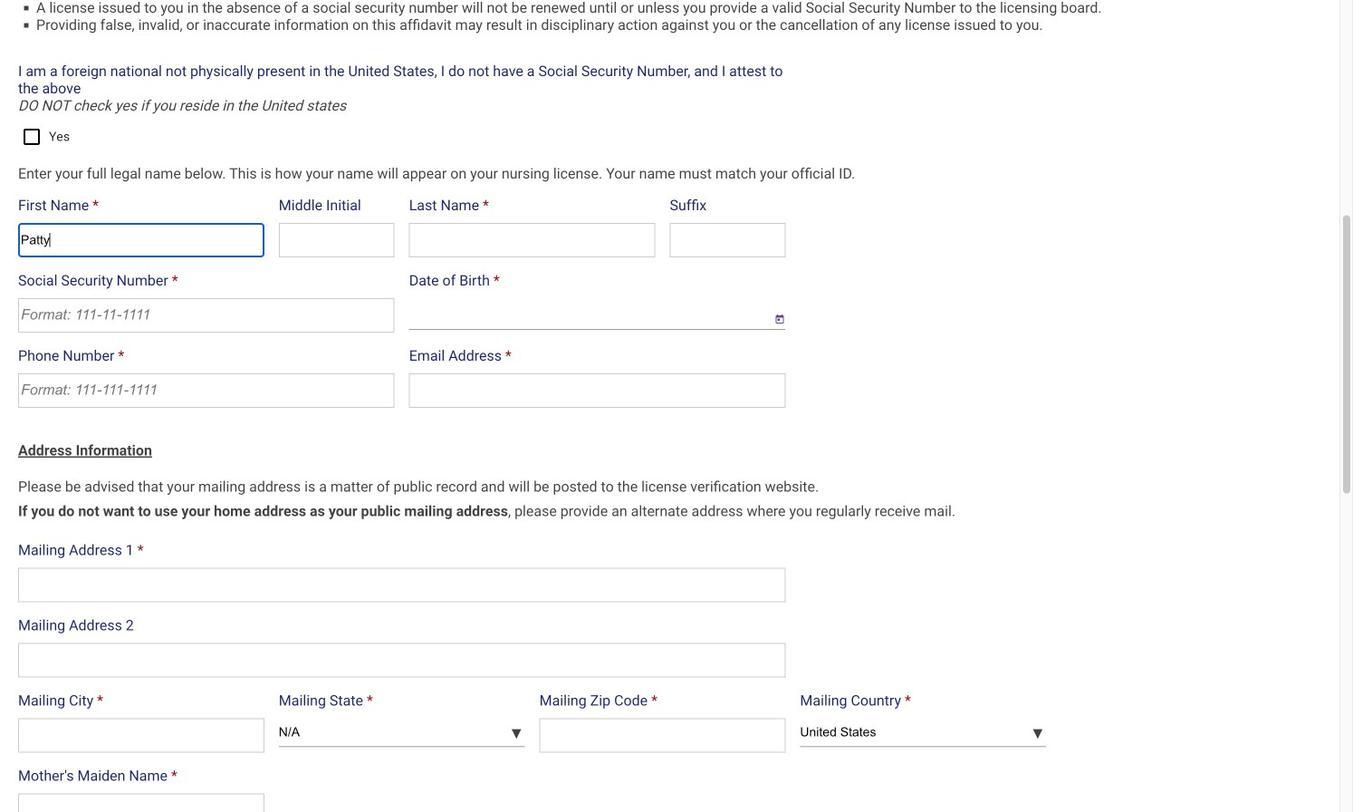 Task type: locate. For each thing, give the bounding box(es) containing it.
None field
[[409, 298, 761, 330]]

Format: 111-11-1111 text field
[[18, 298, 395, 333]]

None text field
[[18, 223, 264, 257], [279, 223, 395, 257], [18, 793, 264, 812], [18, 223, 264, 257], [279, 223, 395, 257], [18, 793, 264, 812]]

None text field
[[409, 223, 656, 257], [670, 223, 786, 257], [409, 373, 786, 408], [18, 568, 786, 602], [18, 643, 786, 677], [18, 718, 264, 753], [540, 718, 786, 753], [409, 223, 656, 257], [670, 223, 786, 257], [409, 373, 786, 408], [18, 568, 786, 602], [18, 643, 786, 677], [18, 718, 264, 753], [540, 718, 786, 753]]

Format: 111-111-1111 text field
[[18, 373, 395, 408]]



Task type: vqa. For each thing, say whether or not it's contained in the screenshot.
text field
yes



